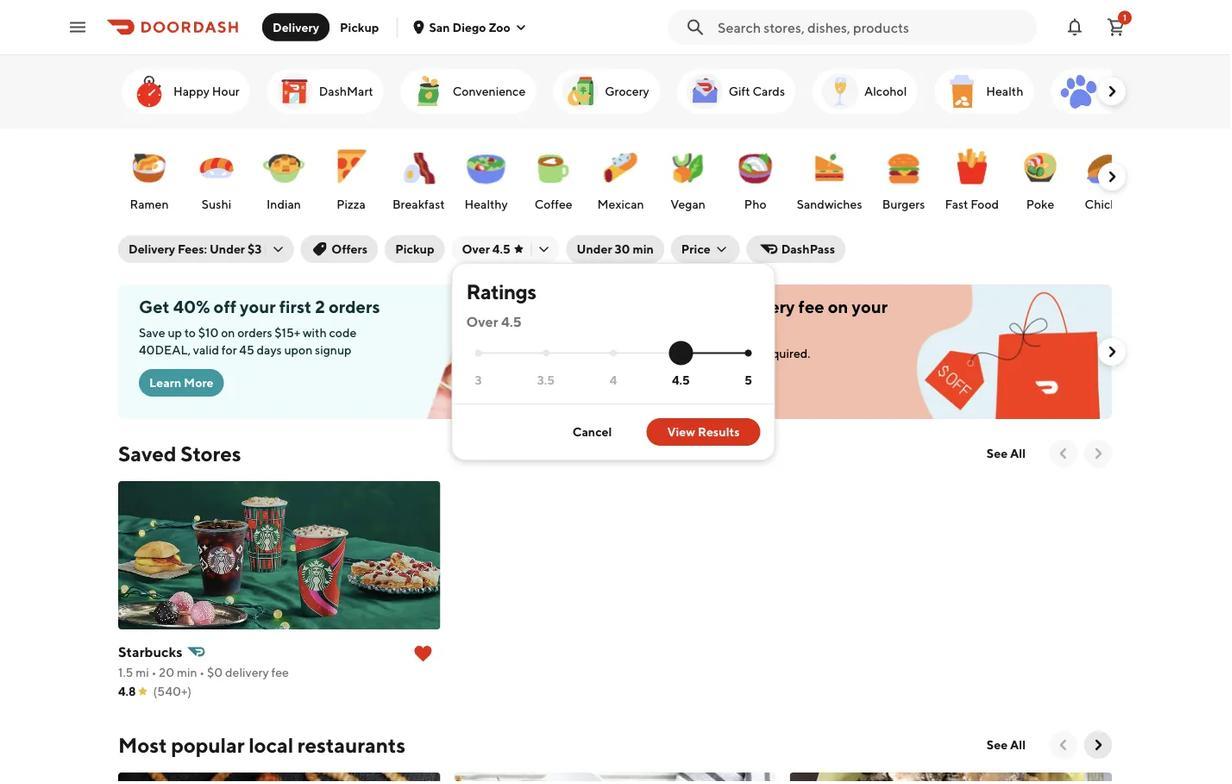 Task type: vqa. For each thing, say whether or not it's contained in the screenshot.
3.5
yes



Task type: locate. For each thing, give the bounding box(es) containing it.
1 vertical spatial next button of carousel image
[[1103, 168, 1121, 185]]

over 4.5 down ratings
[[466, 314, 522, 330]]

0 vertical spatial 4.5
[[492, 242, 510, 256]]

1 see from the top
[[987, 446, 1008, 461]]

indian
[[267, 197, 301, 211]]

popular
[[171, 733, 244, 757]]

pickup
[[340, 20, 379, 34], [395, 242, 434, 256]]

delivery inside button
[[273, 20, 319, 34]]

0 vertical spatial see all
[[987, 446, 1026, 461]]

price button
[[671, 235, 740, 263]]

0 vertical spatial pickup button
[[330, 13, 389, 41]]

1 vertical spatial all
[[1010, 738, 1026, 752]]

3
[[475, 373, 482, 387]]

pickup right delivery button
[[340, 20, 379, 34]]

fee inside enjoy a $0 delivery fee on your first order. $5 subtotal minimum required.
[[798, 297, 824, 317]]

see all link
[[976, 440, 1036, 468], [976, 732, 1036, 759]]

2 see from the top
[[987, 738, 1008, 752]]

a
[[692, 297, 701, 317]]

1 horizontal spatial delivery
[[273, 20, 319, 34]]

min
[[633, 242, 654, 256], [177, 666, 197, 680]]

1 all from the top
[[1010, 446, 1026, 461]]

1 horizontal spatial your
[[852, 297, 888, 317]]

learn more
[[149, 376, 214, 390], [653, 379, 717, 393]]

grocery
[[605, 84, 649, 98]]

0 horizontal spatial learn more button
[[139, 369, 224, 397]]

4.5 stars and over image
[[677, 350, 684, 357]]

your
[[240, 297, 276, 317], [852, 297, 888, 317]]

0 horizontal spatial your
[[240, 297, 276, 317]]

learn more button down 40deal,
[[139, 369, 224, 397]]

delivery inside enjoy a $0 delivery fee on your first order. $5 subtotal minimum required.
[[731, 297, 795, 317]]

happy hour link
[[122, 69, 250, 114]]

more down valid at the left top
[[184, 376, 214, 390]]

dashmart
[[319, 84, 373, 98]]

under left $3
[[210, 242, 245, 256]]

alcohol link
[[813, 69, 917, 114]]

0 horizontal spatial learn more
[[149, 376, 214, 390]]

up
[[168, 326, 182, 340]]

next button of carousel image right pets icon
[[1103, 83, 1121, 100]]

breakfast
[[392, 197, 445, 211]]

1 vertical spatial delivery
[[129, 242, 175, 256]]

4.5 up ratings
[[492, 242, 510, 256]]

2 vertical spatial next button of carousel image
[[1090, 737, 1107, 754]]

$5
[[643, 346, 657, 361]]

diego
[[452, 20, 486, 34]]

1 vertical spatial next button of carousel image
[[1090, 445, 1107, 462]]

1 horizontal spatial learn
[[653, 379, 685, 393]]

1 horizontal spatial delivery
[[731, 297, 795, 317]]

delivery up dashmart icon
[[273, 20, 319, 34]]

0 horizontal spatial more
[[184, 376, 214, 390]]

first
[[279, 297, 312, 317], [643, 317, 675, 338]]

fee
[[798, 297, 824, 317], [271, 666, 289, 680]]

on inside enjoy a $0 delivery fee on your first order. $5 subtotal minimum required.
[[828, 297, 848, 317]]

view results
[[667, 425, 740, 439]]

over 4.5 down healthy
[[462, 242, 510, 256]]

2 under from the left
[[577, 242, 612, 256]]

see all left previous button of carousel icon at the bottom right of page
[[987, 738, 1026, 752]]

sandwiches
[[797, 197, 862, 211]]

first left 2
[[279, 297, 312, 317]]

signup
[[315, 343, 352, 357]]

0 horizontal spatial on
[[221, 326, 235, 340]]

0 vertical spatial min
[[633, 242, 654, 256]]

mexican
[[597, 197, 644, 211]]

orders
[[329, 297, 380, 317], [237, 326, 272, 340]]

0 vertical spatial over
[[462, 242, 490, 256]]

0 vertical spatial next button of carousel image
[[1103, 83, 1121, 100]]

pickup down breakfast
[[395, 242, 434, 256]]

get 40% off your first 2 orders save up to $10 on orders $15+ with code 40deal, valid for 45 days upon signup
[[139, 297, 380, 357]]

delivery for delivery fees: under $3
[[129, 242, 175, 256]]

1 horizontal spatial pickup
[[395, 242, 434, 256]]

0 vertical spatial over 4.5
[[462, 242, 510, 256]]

all for saved stores
[[1010, 446, 1026, 461]]

0 horizontal spatial pickup
[[340, 20, 379, 34]]

delivery for delivery
[[273, 20, 319, 34]]

0 horizontal spatial fee
[[271, 666, 289, 680]]

delivery
[[273, 20, 319, 34], [129, 242, 175, 256]]

happy hour image
[[129, 71, 170, 112]]

1 vertical spatial see
[[987, 738, 1008, 752]]

2 see all from the top
[[987, 738, 1026, 752]]

1 vertical spatial fee
[[271, 666, 289, 680]]

1 horizontal spatial learn more
[[653, 379, 717, 393]]

4.5
[[492, 242, 510, 256], [501, 314, 522, 330], [672, 373, 690, 387]]

local
[[249, 733, 293, 757]]

orders up code
[[329, 297, 380, 317]]

delivery left fees:
[[129, 242, 175, 256]]

mi
[[136, 666, 149, 680]]

ramen
[[130, 197, 169, 211]]

see all for saved stores
[[987, 446, 1026, 461]]

saved stores link
[[118, 440, 241, 468]]

Store search: begin typing to search for stores available on DoorDash text field
[[718, 18, 1027, 37]]

most popular local restaurants
[[118, 733, 405, 757]]

2 all from the top
[[1010, 738, 1026, 752]]

over down healthy
[[462, 242, 490, 256]]

• left $​0
[[200, 666, 205, 680]]

your inside enjoy a $0 delivery fee on your first order. $5 subtotal minimum required.
[[852, 297, 888, 317]]

0 vertical spatial delivery
[[273, 20, 319, 34]]

1 see all link from the top
[[976, 440, 1036, 468]]

see all link for saved stores
[[976, 440, 1036, 468]]

dashpass button
[[747, 235, 845, 263]]

save
[[139, 326, 165, 340]]

next button of carousel image up chicken
[[1103, 168, 1121, 185]]

1 vertical spatial see all link
[[976, 732, 1036, 759]]

see all left previous button of carousel image
[[987, 446, 1026, 461]]

stores
[[180, 441, 241, 466]]

upon
[[284, 343, 312, 357]]

learn more down the subtotal
[[653, 379, 717, 393]]

see all link left previous button of carousel image
[[976, 440, 1036, 468]]

min inside button
[[633, 242, 654, 256]]

get
[[139, 297, 170, 317]]

see left previous button of carousel image
[[987, 446, 1008, 461]]

see all
[[987, 446, 1026, 461], [987, 738, 1026, 752]]

all for most popular local restaurants
[[1010, 738, 1026, 752]]

under 30 min
[[577, 242, 654, 256]]

1 see all from the top
[[987, 446, 1026, 461]]

next button of carousel image for saved stores
[[1090, 445, 1107, 462]]

saved
[[118, 441, 176, 466]]

fee right $​0
[[271, 666, 289, 680]]

0 horizontal spatial learn
[[149, 376, 181, 390]]

1 horizontal spatial under
[[577, 242, 612, 256]]

healthy
[[465, 197, 508, 211]]

0 horizontal spatial delivery
[[225, 666, 269, 680]]

4.5 down ratings
[[501, 314, 522, 330]]

3 stars and over image
[[475, 350, 482, 357]]

fee up required. on the right of the page
[[798, 297, 824, 317]]

notification bell image
[[1064, 17, 1085, 38]]

next button of carousel image
[[1103, 83, 1121, 100], [1103, 168, 1121, 185]]

1 vertical spatial on
[[221, 326, 235, 340]]

1 horizontal spatial first
[[643, 317, 675, 338]]

0 vertical spatial fee
[[798, 297, 824, 317]]

2 vertical spatial 4.5
[[672, 373, 690, 387]]

enjoy
[[643, 297, 688, 317]]

minimum
[[707, 346, 759, 361]]

over 4.5 inside button
[[462, 242, 510, 256]]

learn down 40deal,
[[149, 376, 181, 390]]

see all link left previous button of carousel icon at the bottom right of page
[[976, 732, 1036, 759]]

1 horizontal spatial fee
[[798, 297, 824, 317]]

(540+)
[[153, 684, 192, 699]]

learn more button for order.
[[643, 373, 728, 400]]

1 horizontal spatial learn more button
[[643, 373, 728, 400]]

under left 30
[[577, 242, 612, 256]]

pickup button down breakfast
[[385, 235, 445, 263]]

more
[[184, 376, 214, 390], [688, 379, 717, 393]]

dashmart link
[[267, 69, 384, 114]]

more down the subtotal
[[688, 379, 717, 393]]

• right mi
[[151, 666, 157, 680]]

1 vertical spatial 4.5
[[501, 314, 522, 330]]

first down enjoy
[[643, 317, 675, 338]]

on
[[828, 297, 848, 317], [221, 326, 235, 340]]

1 horizontal spatial orders
[[329, 297, 380, 317]]

0 horizontal spatial delivery
[[129, 242, 175, 256]]

0 vertical spatial see all link
[[976, 440, 1036, 468]]

1 horizontal spatial min
[[633, 242, 654, 256]]

1 vertical spatial see all
[[987, 738, 1026, 752]]

0 horizontal spatial min
[[177, 666, 197, 680]]

san
[[429, 20, 450, 34]]

1 horizontal spatial •
[[200, 666, 205, 680]]

4.5 down the subtotal
[[672, 373, 690, 387]]

0 horizontal spatial first
[[279, 297, 312, 317]]

pickup button up dashmart
[[330, 13, 389, 41]]

next button of carousel image
[[1103, 343, 1121, 361], [1090, 445, 1107, 462], [1090, 737, 1107, 754]]

most
[[118, 733, 167, 757]]

days
[[257, 343, 282, 357]]

0 vertical spatial first
[[279, 297, 312, 317]]

0 horizontal spatial •
[[151, 666, 157, 680]]

pickup button
[[330, 13, 389, 41], [385, 235, 445, 263]]

1 horizontal spatial on
[[828, 297, 848, 317]]

under
[[210, 242, 245, 256], [577, 242, 612, 256]]

learn more button down the subtotal
[[643, 373, 728, 400]]

enjoy a $0 delivery fee on your first order. $5 subtotal minimum required.
[[643, 297, 888, 361]]

0 horizontal spatial orders
[[237, 326, 272, 340]]

2 see all link from the top
[[976, 732, 1036, 759]]

4 stars and over image
[[610, 350, 617, 357]]

1 your from the left
[[240, 297, 276, 317]]

poke
[[1026, 197, 1054, 211]]

1 vertical spatial first
[[643, 317, 675, 338]]

delivery right $​0
[[225, 666, 269, 680]]

0 vertical spatial see
[[987, 446, 1008, 461]]

0 vertical spatial all
[[1010, 446, 1026, 461]]

all left previous button of carousel icon at the bottom right of page
[[1010, 738, 1026, 752]]

1 horizontal spatial more
[[688, 379, 717, 393]]

•
[[151, 666, 157, 680], [200, 666, 205, 680]]

on up for
[[221, 326, 235, 340]]

learn more down 40deal,
[[149, 376, 214, 390]]

over up 3 stars and over image
[[466, 314, 498, 330]]

see left previous button of carousel icon at the bottom right of page
[[987, 738, 1008, 752]]

0 vertical spatial pickup
[[340, 20, 379, 34]]

for
[[221, 343, 237, 357]]

all left previous button of carousel image
[[1010, 446, 1026, 461]]

2
[[315, 297, 325, 317]]

zoo
[[489, 20, 511, 34]]

convenience image
[[408, 71, 449, 112]]

0 vertical spatial delivery
[[731, 297, 795, 317]]

burgers
[[882, 197, 925, 211]]

orders up 45
[[237, 326, 272, 340]]

min right 20
[[177, 666, 197, 680]]

0 vertical spatial on
[[828, 297, 848, 317]]

learn
[[149, 376, 181, 390], [653, 379, 685, 393]]

grocery link
[[553, 69, 660, 114]]

2 your from the left
[[852, 297, 888, 317]]

min right 30
[[633, 242, 654, 256]]

0 horizontal spatial under
[[210, 242, 245, 256]]

on down dashpass
[[828, 297, 848, 317]]

delivery right $0
[[731, 297, 795, 317]]

subtotal
[[660, 346, 705, 361]]

learn down 4.5 stars and over icon
[[653, 379, 685, 393]]



Task type: describe. For each thing, give the bounding box(es) containing it.
required.
[[761, 346, 810, 361]]

happy hour
[[173, 84, 240, 98]]

40%
[[173, 297, 210, 317]]

learn more button for up
[[139, 369, 224, 397]]

coffee
[[535, 197, 572, 211]]

1 vertical spatial over 4.5
[[466, 314, 522, 330]]

alcohol image
[[819, 71, 861, 112]]

learn more for up
[[149, 376, 214, 390]]

5 stars and over image
[[745, 350, 752, 357]]

vegan
[[671, 197, 706, 211]]

delivery fees: under $3
[[129, 242, 262, 256]]

$3
[[247, 242, 262, 256]]

1 vertical spatial pickup
[[395, 242, 434, 256]]

pets
[[1103, 84, 1127, 98]]

over inside button
[[462, 242, 490, 256]]

1 items, open order cart image
[[1106, 17, 1127, 38]]

$0
[[705, 297, 727, 317]]

offers
[[332, 242, 368, 256]]

results
[[698, 425, 740, 439]]

see for saved stores
[[987, 446, 1008, 461]]

$​0
[[207, 666, 223, 680]]

convenience
[[453, 84, 526, 98]]

fast
[[945, 197, 968, 211]]

3.5 stars and over image
[[542, 350, 549, 357]]

under 30 min button
[[566, 235, 664, 263]]

previous button of carousel image
[[1055, 445, 1072, 462]]

learn for first
[[653, 379, 685, 393]]

first inside get 40% off your first 2 orders save up to $10 on orders $15+ with code 40deal, valid for 45 days upon signup
[[279, 297, 312, 317]]

under inside button
[[577, 242, 612, 256]]

pho
[[744, 197, 766, 211]]

most popular local restaurants link
[[118, 732, 405, 759]]

grocery image
[[560, 71, 601, 112]]

3.5
[[537, 373, 555, 387]]

1 next button of carousel image from the top
[[1103, 83, 1121, 100]]

pets link
[[1051, 69, 1138, 114]]

$10
[[198, 326, 219, 340]]

1 vertical spatial over
[[466, 314, 498, 330]]

alcohol
[[864, 84, 907, 98]]

convenience link
[[401, 69, 536, 114]]

cards
[[753, 84, 785, 98]]

more for order.
[[688, 379, 717, 393]]

fees:
[[178, 242, 207, 256]]

4.8
[[118, 684, 136, 699]]

san diego zoo
[[429, 20, 511, 34]]

4.5 inside over 4.5 button
[[492, 242, 510, 256]]

45
[[239, 343, 254, 357]]

1 vertical spatial orders
[[237, 326, 272, 340]]

happy
[[173, 84, 210, 98]]

health link
[[934, 69, 1034, 114]]

fast food
[[945, 197, 999, 211]]

cancel button
[[552, 418, 633, 446]]

hour
[[212, 84, 240, 98]]

see all for most popular local restaurants
[[987, 738, 1026, 752]]

1
[[1123, 13, 1127, 22]]

health image
[[941, 71, 983, 112]]

1 vertical spatial min
[[177, 666, 197, 680]]

over 4.5 button
[[452, 235, 559, 263]]

0 vertical spatial next button of carousel image
[[1103, 343, 1121, 361]]

delivery button
[[262, 13, 330, 41]]

pizza
[[337, 197, 366, 211]]

1 vertical spatial delivery
[[225, 666, 269, 680]]

saved stores
[[118, 441, 241, 466]]

first inside enjoy a $0 delivery fee on your first order. $5 subtotal minimum required.
[[643, 317, 675, 338]]

open menu image
[[67, 17, 88, 38]]

restaurants
[[297, 733, 405, 757]]

dashmart image
[[274, 71, 315, 112]]

next button of carousel image for most popular local restaurants
[[1090, 737, 1107, 754]]

2 • from the left
[[200, 666, 205, 680]]

your inside get 40% off your first 2 orders save up to $10 on orders $15+ with code 40deal, valid for 45 days upon signup
[[240, 297, 276, 317]]

gift cards image
[[684, 71, 725, 112]]

dashpass
[[781, 242, 835, 256]]

cancel
[[573, 425, 612, 439]]

view
[[667, 425, 695, 439]]

1 vertical spatial pickup button
[[385, 235, 445, 263]]

valid
[[193, 343, 219, 357]]

30
[[615, 242, 630, 256]]

more for up
[[184, 376, 214, 390]]

food
[[971, 197, 999, 211]]

to
[[184, 326, 196, 340]]

offers button
[[301, 235, 378, 263]]

4
[[610, 373, 617, 387]]

ratings
[[466, 279, 536, 304]]

price
[[681, 242, 711, 256]]

1.5
[[118, 666, 133, 680]]

san diego zoo button
[[412, 20, 528, 34]]

on inside get 40% off your first 2 orders save up to $10 on orders $15+ with code 40deal, valid for 45 days upon signup
[[221, 326, 235, 340]]

gift cards link
[[677, 69, 795, 114]]

0 vertical spatial orders
[[329, 297, 380, 317]]

off
[[214, 297, 236, 317]]

learn for save
[[149, 376, 181, 390]]

2 next button of carousel image from the top
[[1103, 168, 1121, 185]]

starbucks
[[118, 644, 182, 660]]

see all link for most popular local restaurants
[[976, 732, 1036, 759]]

$15+
[[275, 326, 300, 340]]

health
[[986, 84, 1023, 98]]

learn more for order.
[[653, 379, 717, 393]]

pets image
[[1058, 71, 1099, 112]]

code
[[329, 326, 357, 340]]

previous button of carousel image
[[1055, 737, 1072, 754]]

click to remove this store from your saved list image
[[413, 644, 433, 664]]

gift
[[729, 84, 750, 98]]

1 • from the left
[[151, 666, 157, 680]]

see for most popular local restaurants
[[987, 738, 1008, 752]]

1 under from the left
[[210, 242, 245, 256]]

sushi
[[202, 197, 231, 211]]

view results button
[[646, 418, 760, 446]]

order.
[[678, 317, 725, 338]]

gift cards
[[729, 84, 785, 98]]



